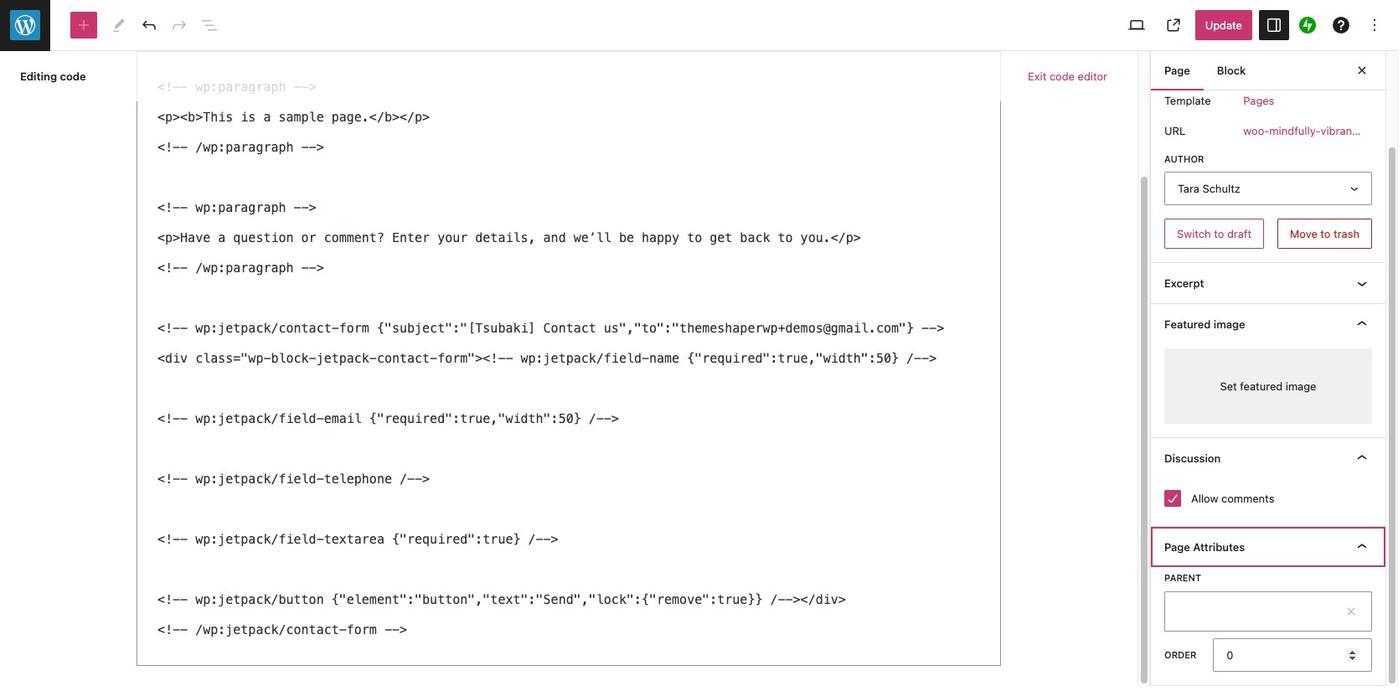 Task type: describe. For each thing, give the bounding box(es) containing it.
move to trash
[[1290, 227, 1360, 241]]

move
[[1290, 227, 1318, 241]]

exit code editor
[[1028, 70, 1108, 83]]

publish
[[1165, 64, 1202, 77]]

preview image
[[1127, 15, 1147, 35]]

featured image button
[[1151, 305, 1386, 345]]

block button
[[1204, 50, 1260, 90]]

set
[[1220, 380, 1237, 393]]

page for page
[[1165, 64, 1191, 77]]

featured
[[1240, 380, 1283, 393]]

editing code
[[20, 70, 86, 83]]

code for exit
[[1050, 70, 1075, 83]]

Start writing with text or HTML text field
[[137, 51, 1001, 666]]

parent
[[1165, 573, 1202, 584]]

exit
[[1028, 70, 1047, 83]]

allow
[[1192, 492, 1219, 505]]

author
[[1165, 153, 1204, 164]]

block
[[1217, 64, 1246, 77]]

draft
[[1228, 227, 1252, 241]]

redo image
[[169, 15, 189, 35]]

settings image
[[1264, 15, 1285, 35]]

comments
[[1222, 492, 1275, 505]]

image inside button
[[1286, 380, 1317, 393]]

allow comments
[[1192, 492, 1275, 505]]

undo image
[[139, 15, 159, 35]]

set featured image
[[1220, 380, 1317, 393]]

exit code editor button
[[1018, 61, 1118, 91]]

image inside 'dropdown button'
[[1214, 318, 1246, 331]]

editing
[[20, 70, 57, 83]]

update
[[1206, 18, 1243, 32]]

featured
[[1165, 318, 1211, 331]]

view page image
[[1164, 15, 1184, 35]]

discussion
[[1165, 452, 1221, 465]]

page for page attributes
[[1165, 541, 1191, 554]]

pages button
[[1234, 85, 1285, 116]]

template
[[1165, 94, 1211, 107]]



Task type: locate. For each thing, give the bounding box(es) containing it.
1 horizontal spatial image
[[1286, 380, 1317, 393]]

2 code from the left
[[1050, 70, 1075, 83]]

1 page from the top
[[1165, 64, 1191, 77]]

0 vertical spatial page
[[1165, 64, 1191, 77]]

page down visibility
[[1165, 64, 1191, 77]]

0 horizontal spatial code
[[60, 70, 86, 83]]

close settings image
[[1352, 60, 1373, 80]]

move to trash button
[[1278, 219, 1373, 249]]

set featured image button
[[1165, 349, 1373, 424]]

featured image
[[1165, 318, 1246, 331]]

editor
[[1078, 70, 1108, 83]]

1 to from the left
[[1214, 227, 1225, 241]]

0 horizontal spatial to
[[1214, 227, 1225, 241]]

to for trash
[[1321, 227, 1331, 241]]

image
[[1214, 318, 1246, 331], [1286, 380, 1317, 393]]

page button
[[1151, 50, 1204, 90]]

jetpack image
[[1300, 17, 1316, 34]]

order
[[1165, 649, 1197, 660]]

0 vertical spatial image
[[1214, 318, 1246, 331]]

page inside page button
[[1165, 64, 1191, 77]]

page attributes button
[[1151, 527, 1386, 568]]

page inside page attributes dropdown button
[[1165, 541, 1191, 554]]

visibility
[[1165, 33, 1207, 47]]

page
[[1165, 64, 1191, 77], [1165, 541, 1191, 554]]

switch to draft
[[1177, 227, 1252, 241]]

Allow comments checkbox
[[1165, 490, 1181, 507]]

1 vertical spatial page
[[1165, 541, 1191, 554]]

trash
[[1334, 227, 1360, 241]]

2 page from the top
[[1165, 541, 1191, 554]]

to
[[1214, 227, 1225, 241], [1321, 227, 1331, 241]]

1 code from the left
[[60, 70, 86, 83]]

code right "editing"
[[60, 70, 86, 83]]

to for draft
[[1214, 227, 1225, 241]]

url
[[1165, 124, 1186, 137]]

update button
[[1196, 10, 1253, 40]]

1 horizontal spatial to
[[1321, 227, 1331, 241]]

switch
[[1177, 227, 1211, 241]]

1 horizontal spatial code
[[1050, 70, 1075, 83]]

image right 'featured'
[[1214, 318, 1246, 331]]

code for editing
[[60, 70, 86, 83]]

attributes
[[1194, 541, 1245, 554]]

Order number field
[[1214, 638, 1373, 672]]

image right featured
[[1286, 380, 1317, 393]]

to left trash at the top
[[1321, 227, 1331, 241]]

pages
[[1244, 94, 1275, 107]]

options image
[[1365, 15, 1385, 35]]

code
[[60, 70, 86, 83], [1050, 70, 1075, 83]]

excerpt
[[1165, 277, 1205, 290]]

discussion button
[[1151, 439, 1386, 479]]

page attributes
[[1165, 541, 1245, 554]]

2 to from the left
[[1321, 227, 1331, 241]]

1 vertical spatial image
[[1286, 380, 1317, 393]]

code right exit
[[1050, 70, 1075, 83]]

reset image
[[1342, 601, 1362, 622]]

0 horizontal spatial image
[[1214, 318, 1246, 331]]

to left draft
[[1214, 227, 1225, 241]]

excerpt button
[[1151, 263, 1386, 304]]

page up parent
[[1165, 541, 1191, 554]]

code inside button
[[1050, 70, 1075, 83]]

help image
[[1331, 15, 1352, 35]]

switch to draft button
[[1165, 219, 1265, 249]]



Task type: vqa. For each thing, say whether or not it's contained in the screenshot.
Margin
no



